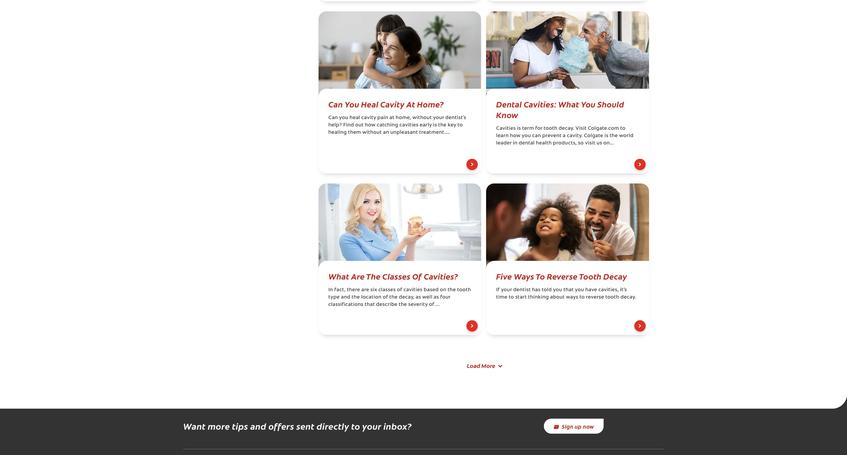Task type: vqa. For each thing, say whether or not it's contained in the screenshot.
QUESTIONS
no



Task type: describe. For each thing, give the bounding box(es) containing it.
your inside "if your dentist has told you that you have cavities, it's time to start thinking about ways to reverse tooth decay."
[[501, 288, 512, 293]]

classes
[[379, 288, 396, 293]]

offers
[[269, 421, 294, 433]]

what are the classes of cavities?
[[329, 271, 458, 282]]

want
[[183, 421, 206, 433]]

dentist's
[[446, 116, 467, 121]]

tips
[[232, 421, 248, 433]]

the inside can you heal cavity pain at home, without your dentist's help? find out how catching cavities early is the key to healing them without an unpleasant treatment....
[[438, 123, 447, 128]]

the inside cavities is term for tooth decay. visit colgate.com to learn how you can prevent a cavity. colgate is the world leader in dental health products, so visit us on...
[[610, 134, 618, 139]]

0 horizontal spatial of
[[383, 295, 388, 300]]

find
[[343, 123, 354, 128]]

footer containing can you heal cavity at home?
[[314, 0, 654, 382]]

load
[[467, 362, 481, 370]]

cavities,
[[599, 288, 619, 293]]

colgate
[[584, 134, 604, 139]]

is for know
[[605, 134, 609, 139]]

you inside the dental cavities: what you should know
[[581, 99, 596, 110]]

can for can you heal cavity pain at home, without your dentist's help? find out how catching cavities early is the key to healing them without an unpleasant treatment....
[[329, 116, 338, 121]]

heal
[[350, 116, 360, 121]]

help?
[[329, 123, 342, 128]]

inbox?
[[384, 421, 412, 433]]

decay. inside "if your dentist has told you that you have cavities, it's time to start thinking about ways to reverse tooth decay."
[[621, 295, 636, 300]]

can you heal cavity at home?
[[329, 99, 444, 110]]

load more button
[[459, 359, 509, 374]]

time
[[496, 295, 508, 300]]

an
[[383, 130, 389, 135]]

unpleasant
[[391, 130, 418, 135]]

2 vertical spatial of
[[429, 303, 435, 308]]

cavity
[[381, 99, 405, 110]]

location
[[361, 295, 382, 300]]

for
[[536, 126, 543, 131]]

healing
[[329, 130, 347, 135]]

your for inbox?
[[363, 421, 382, 433]]

colgate.com
[[588, 126, 619, 131]]

more
[[482, 362, 496, 370]]

you up about
[[553, 288, 563, 293]]

if your dentist has told you that you have cavities, it's time to start thinking about ways to reverse tooth decay.
[[496, 288, 636, 300]]

to right ways
[[580, 295, 585, 300]]

told
[[542, 288, 552, 293]]

reverse
[[586, 295, 605, 300]]

sign up now
[[562, 423, 595, 431]]

ways
[[566, 295, 579, 300]]

describe
[[376, 303, 398, 308]]

health
[[536, 141, 552, 146]]

dental cavities: what you should know
[[496, 99, 625, 120]]

1 you from the left
[[345, 99, 359, 110]]

can you heal cavity pain at home, without your dentist's help? find out how catching cavities early is the key to healing them without an unpleasant treatment....
[[329, 116, 467, 135]]

prevent
[[543, 134, 562, 139]]

sign up now link
[[544, 419, 604, 434]]

1 horizontal spatial is
[[517, 126, 521, 131]]

0 horizontal spatial what
[[329, 271, 350, 282]]

thinking
[[528, 295, 549, 300]]

four
[[440, 295, 451, 300]]

the down there
[[352, 295, 360, 300]]

1 vertical spatial and
[[250, 421, 267, 433]]

catching
[[377, 123, 398, 128]]

term
[[523, 126, 534, 131]]

2 as from the left
[[434, 295, 439, 300]]

1 as from the left
[[416, 295, 421, 300]]

there
[[347, 288, 360, 293]]

type
[[329, 295, 340, 300]]

you inside can you heal cavity pain at home, without your dentist's help? find out how catching cavities early is the key to healing them without an unpleasant treatment....
[[339, 116, 349, 121]]

...
[[436, 303, 440, 308]]

are
[[362, 288, 369, 293]]

tooth inside cavities is term for tooth decay. visit colgate.com to learn how you can prevent a cavity. colgate is the world leader in dental health products, so visit us on...
[[544, 126, 558, 131]]

fact,
[[335, 288, 346, 293]]

0 vertical spatial of
[[397, 288, 403, 293]]

treatment....
[[419, 130, 450, 135]]

you up ways
[[575, 288, 585, 293]]

the down the decay,
[[399, 303, 407, 308]]

ways
[[514, 271, 535, 282]]

how inside cavities is term for tooth decay. visit colgate.com to learn how you can prevent a cavity. colgate is the world leader in dental health products, so visit us on...
[[510, 134, 521, 139]]

cavities is term for tooth decay. visit colgate.com to learn how you can prevent a cavity. colgate is the world leader in dental health products, so visit us on...
[[496, 126, 634, 146]]

can
[[533, 134, 541, 139]]

severity
[[409, 303, 428, 308]]

to inside cavities is term for tooth decay. visit colgate.com to learn how you can prevent a cavity. colgate is the world leader in dental health products, so visit us on...
[[621, 126, 626, 131]]

dental
[[496, 99, 522, 110]]

and inside in fact, there are six classes of cavities based on the tooth type and the location of the decay, as well as four classifications that describe the severity of ...
[[341, 295, 351, 300]]

cavity.
[[567, 134, 583, 139]]

pain
[[378, 116, 388, 121]]

what inside the dental cavities: what you should know
[[559, 99, 580, 110]]

on
[[440, 288, 447, 293]]

you inside cavities is term for tooth decay. visit colgate.com to learn how you can prevent a cavity. colgate is the world leader in dental health products, so visit us on...
[[522, 134, 531, 139]]

to inside can you heal cavity pain at home, without your dentist's help? find out how catching cavities early is the key to healing them without an unpleasant treatment....
[[458, 123, 463, 128]]

cavities
[[496, 126, 516, 131]]

cavities:
[[524, 99, 557, 110]]

can for can you heal cavity at home?
[[329, 99, 343, 110]]

out
[[355, 123, 364, 128]]

the down classes
[[390, 295, 398, 300]]



Task type: locate. For each thing, give the bounding box(es) containing it.
home?
[[417, 99, 444, 110]]

so
[[578, 141, 584, 146]]

to right the directly
[[351, 421, 360, 433]]

now
[[583, 423, 595, 431]]

as
[[416, 295, 421, 300], [434, 295, 439, 300]]

cavities up the decay,
[[404, 288, 423, 293]]

can inside can you heal cavity pain at home, without your dentist's help? find out how catching cavities early is the key to healing them without an unpleasant treatment....
[[329, 116, 338, 121]]

2 vertical spatial tooth
[[606, 295, 620, 300]]

to
[[536, 271, 545, 282]]

your for dentist's
[[433, 116, 444, 121]]

tooth inside "if your dentist has told you that you have cavities, it's time to start thinking about ways to reverse tooth decay."
[[606, 295, 620, 300]]

have
[[586, 288, 598, 293]]

a
[[563, 134, 566, 139]]

1 vertical spatial how
[[510, 134, 521, 139]]

well
[[423, 295, 433, 300]]

1 vertical spatial what
[[329, 271, 350, 282]]

reverse
[[547, 271, 578, 282]]

your
[[433, 116, 444, 121], [501, 288, 512, 293], [363, 421, 382, 433]]

know
[[496, 109, 519, 120]]

1 vertical spatial tooth
[[457, 288, 471, 293]]

are
[[351, 271, 365, 282]]

0 vertical spatial can
[[329, 99, 343, 110]]

0 vertical spatial and
[[341, 295, 351, 300]]

if
[[496, 288, 500, 293]]

that inside in fact, there are six classes of cavities based on the tooth type and the location of the decay, as well as four classifications that describe the severity of ...
[[365, 303, 375, 308]]

us
[[597, 141, 603, 146]]

tooth right the on
[[457, 288, 471, 293]]

and up classifications on the bottom of the page
[[341, 295, 351, 300]]

how
[[365, 123, 376, 128], [510, 134, 521, 139]]

2 horizontal spatial is
[[605, 134, 609, 139]]

you
[[345, 99, 359, 110], [581, 99, 596, 110]]

1 horizontal spatial your
[[433, 116, 444, 121]]

decay. down it's at the bottom right of page
[[621, 295, 636, 300]]

0 horizontal spatial without
[[363, 130, 382, 135]]

leader
[[496, 141, 512, 146]]

you up dental
[[522, 134, 531, 139]]

is for home?
[[433, 123, 437, 128]]

your left inbox?
[[363, 421, 382, 433]]

1 vertical spatial without
[[363, 130, 382, 135]]

1 can from the top
[[329, 99, 343, 110]]

rounded corner image
[[833, 395, 848, 409]]

that
[[564, 288, 574, 293], [365, 303, 375, 308]]

classes
[[383, 271, 411, 282]]

that down location
[[365, 303, 375, 308]]

tooth
[[544, 126, 558, 131], [457, 288, 471, 293], [606, 295, 620, 300]]

up
[[575, 423, 582, 431]]

you
[[339, 116, 349, 121], [522, 134, 531, 139], [553, 288, 563, 293], [575, 288, 585, 293]]

the
[[438, 123, 447, 128], [610, 134, 618, 139], [448, 288, 456, 293], [352, 295, 360, 300], [390, 295, 398, 300], [399, 303, 407, 308]]

tooth up prevent
[[544, 126, 558, 131]]

what
[[559, 99, 580, 110], [329, 271, 350, 282]]

0 horizontal spatial you
[[345, 99, 359, 110]]

that inside "if your dentist has told you that you have cavities, it's time to start thinking about ways to reverse tooth decay."
[[564, 288, 574, 293]]

0 horizontal spatial how
[[365, 123, 376, 128]]

of
[[413, 271, 422, 282]]

your right if
[[501, 288, 512, 293]]

five ways to reverse tooth decay
[[496, 271, 627, 282]]

0 horizontal spatial as
[[416, 295, 421, 300]]

to up world
[[621, 126, 626, 131]]

the up on...
[[610, 134, 618, 139]]

0 horizontal spatial that
[[365, 303, 375, 308]]

2 vertical spatial your
[[363, 421, 382, 433]]

home,
[[396, 116, 411, 121]]

more
[[208, 421, 230, 433]]

decay,
[[399, 295, 415, 300]]

you up find
[[339, 116, 349, 121]]

what up visit
[[559, 99, 580, 110]]

0 vertical spatial that
[[564, 288, 574, 293]]

cavities?
[[424, 271, 458, 282]]

of up the decay,
[[397, 288, 403, 293]]

0 vertical spatial cavities
[[400, 123, 419, 128]]

decay. inside cavities is term for tooth decay. visit colgate.com to learn how you can prevent a cavity. colgate is the world leader in dental health products, so visit us on...
[[559, 126, 575, 131]]

cavities up unpleasant
[[400, 123, 419, 128]]

1 horizontal spatial how
[[510, 134, 521, 139]]

your up treatment.... on the top of page
[[433, 116, 444, 121]]

classifications
[[329, 303, 364, 308]]

sign
[[562, 423, 574, 431]]

0 horizontal spatial decay.
[[559, 126, 575, 131]]

world
[[620, 134, 634, 139]]

is
[[433, 123, 437, 128], [517, 126, 521, 131], [605, 134, 609, 139]]

0 horizontal spatial tooth
[[457, 288, 471, 293]]

without
[[413, 116, 432, 121], [363, 130, 382, 135]]

1 vertical spatial can
[[329, 116, 338, 121]]

want more tips and offers sent directly to your inbox?
[[183, 421, 412, 433]]

0 vertical spatial tooth
[[544, 126, 558, 131]]

0 horizontal spatial is
[[433, 123, 437, 128]]

0 horizontal spatial and
[[250, 421, 267, 433]]

at
[[390, 116, 395, 121]]

that up ways
[[564, 288, 574, 293]]

1 horizontal spatial without
[[413, 116, 432, 121]]

on...
[[604, 141, 614, 146]]

footer
[[314, 0, 654, 382]]

in
[[513, 141, 518, 146]]

1 vertical spatial that
[[365, 303, 375, 308]]

to right key at the right of the page
[[458, 123, 463, 128]]

1 horizontal spatial as
[[434, 295, 439, 300]]

visit
[[585, 141, 596, 146]]

cavity
[[362, 116, 376, 121]]

0 vertical spatial how
[[365, 123, 376, 128]]

the left key at the right of the page
[[438, 123, 447, 128]]

2 can from the top
[[329, 116, 338, 121]]

how inside can you heal cavity pain at home, without your dentist's help? find out how catching cavities early is the key to healing them without an unpleasant treatment....
[[365, 123, 376, 128]]

load more
[[467, 362, 496, 370]]

learn
[[496, 134, 509, 139]]

1 horizontal spatial of
[[397, 288, 403, 293]]

1 vertical spatial cavities
[[404, 288, 423, 293]]

your inside can you heal cavity pain at home, without your dentist's help? find out how catching cavities early is the key to healing them without an unpleasant treatment....
[[433, 116, 444, 121]]

as up ...
[[434, 295, 439, 300]]

visit
[[576, 126, 587, 131]]

1 horizontal spatial what
[[559, 99, 580, 110]]

it's
[[620, 288, 627, 293]]

about
[[550, 295, 565, 300]]

2 you from the left
[[581, 99, 596, 110]]

1 vertical spatial of
[[383, 295, 388, 300]]

0 horizontal spatial your
[[363, 421, 382, 433]]

as up severity
[[416, 295, 421, 300]]

cavities inside can you heal cavity pain at home, without your dentist's help? find out how catching cavities early is the key to healing them without an unpleasant treatment....
[[400, 123, 419, 128]]

is left term
[[517, 126, 521, 131]]

of left ...
[[429, 303, 435, 308]]

to right time
[[509, 295, 514, 300]]

1 vertical spatial decay.
[[621, 295, 636, 300]]

0 vertical spatial your
[[433, 116, 444, 121]]

has
[[532, 288, 541, 293]]

1 horizontal spatial and
[[341, 295, 351, 300]]

without left an
[[363, 130, 382, 135]]

1 horizontal spatial decay.
[[621, 295, 636, 300]]

sent
[[296, 421, 315, 433]]

1 horizontal spatial that
[[564, 288, 574, 293]]

how up in
[[510, 134, 521, 139]]

is inside can you heal cavity pain at home, without your dentist's help? find out how catching cavities early is the key to healing them without an unpleasant treatment....
[[433, 123, 437, 128]]

you left should
[[581, 99, 596, 110]]

products,
[[553, 141, 577, 146]]

heal
[[361, 99, 379, 110]]

1 horizontal spatial tooth
[[544, 126, 558, 131]]

five
[[496, 271, 512, 282]]

the
[[366, 271, 381, 282]]

based
[[424, 288, 439, 293]]

decay. up a
[[559, 126, 575, 131]]

how down cavity
[[365, 123, 376, 128]]

1 horizontal spatial you
[[581, 99, 596, 110]]

2 horizontal spatial your
[[501, 288, 512, 293]]

them
[[348, 130, 361, 135]]

dentist
[[514, 288, 531, 293]]

decay
[[604, 271, 627, 282]]

decay.
[[559, 126, 575, 131], [621, 295, 636, 300]]

and
[[341, 295, 351, 300], [250, 421, 267, 433]]

is up treatment.... on the top of page
[[433, 123, 437, 128]]

can
[[329, 99, 343, 110], [329, 116, 338, 121]]

early
[[420, 123, 432, 128]]

0 vertical spatial what
[[559, 99, 580, 110]]

cavities inside in fact, there are six classes of cavities based on the tooth type and the location of the decay, as well as four classifications that describe the severity of ...
[[404, 288, 423, 293]]

0 vertical spatial decay.
[[559, 126, 575, 131]]

tooth down "cavities,"
[[606, 295, 620, 300]]

2 horizontal spatial tooth
[[606, 295, 620, 300]]

directly
[[317, 421, 349, 433]]

what up fact,
[[329, 271, 350, 282]]

2 horizontal spatial of
[[429, 303, 435, 308]]

is up on...
[[605, 134, 609, 139]]

of up describe
[[383, 295, 388, 300]]

at
[[407, 99, 415, 110]]

in
[[329, 288, 333, 293]]

start
[[516, 295, 527, 300]]

0 vertical spatial without
[[413, 116, 432, 121]]

1 vertical spatial your
[[501, 288, 512, 293]]

the right the on
[[448, 288, 456, 293]]

key
[[448, 123, 457, 128]]

should
[[598, 99, 625, 110]]

tooth inside in fact, there are six classes of cavities based on the tooth type and the location of the decay, as well as four classifications that describe the severity of ...
[[457, 288, 471, 293]]

six
[[371, 288, 377, 293]]

without up early
[[413, 116, 432, 121]]

tooth
[[579, 271, 602, 282]]

you up heal
[[345, 99, 359, 110]]

dental
[[519, 141, 535, 146]]

and right tips
[[250, 421, 267, 433]]

in fact, there are six classes of cavities based on the tooth type and the location of the decay, as well as four classifications that describe the severity of ...
[[329, 288, 471, 308]]

of
[[397, 288, 403, 293], [383, 295, 388, 300], [429, 303, 435, 308]]



